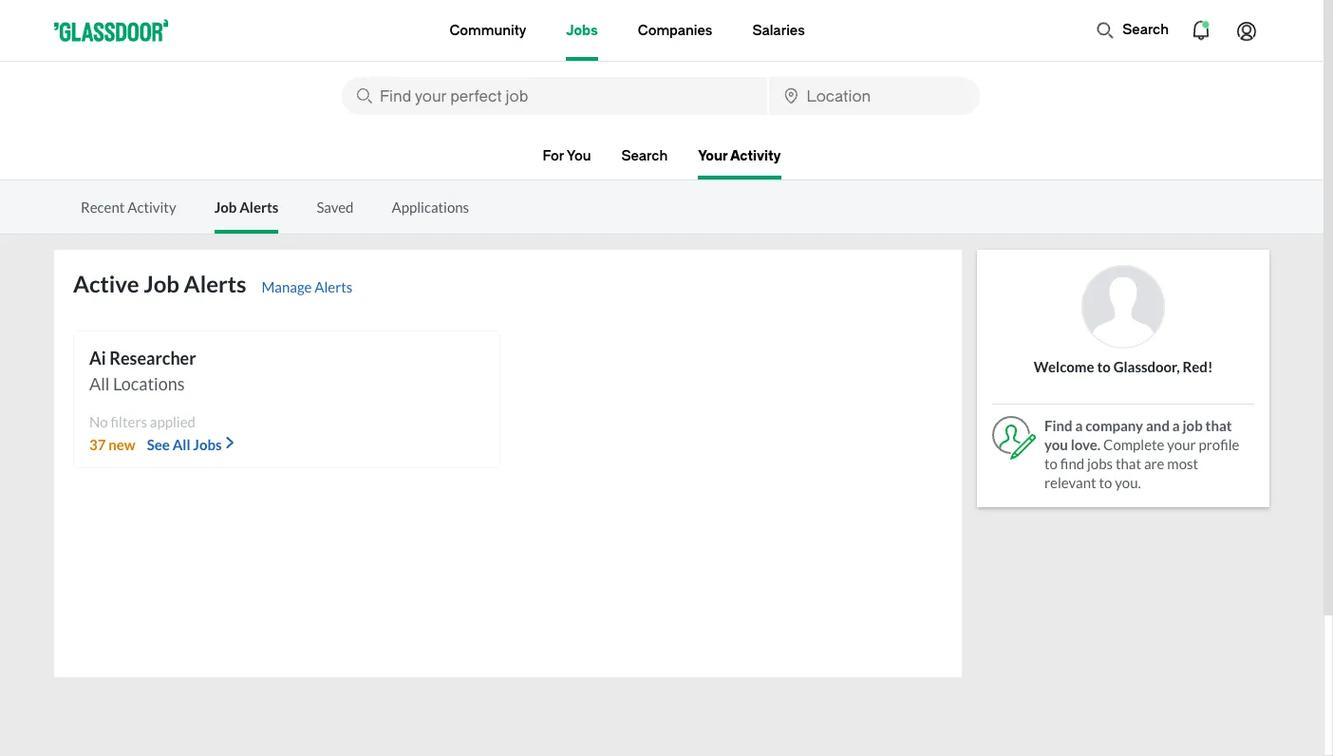 Task type: vqa. For each thing, say whether or not it's contained in the screenshot.
See All Jobs
yes



Task type: describe. For each thing, give the bounding box(es) containing it.
no filters applied
[[89, 413, 196, 430]]

2 vertical spatial to
[[1100, 474, 1113, 491]]

find a company and a job that you love.
[[1045, 417, 1233, 453]]

see all jobs
[[147, 436, 222, 453]]

jobs link
[[567, 0, 598, 61]]

manage alerts link
[[262, 278, 353, 295]]

profile
[[1199, 436, 1240, 453]]

salaries
[[753, 22, 805, 38]]

recent activity
[[81, 199, 176, 216]]

ai researcher all locations
[[89, 348, 196, 394]]

companies link
[[638, 0, 713, 61]]

you.
[[1116, 474, 1142, 491]]

Search location field
[[769, 77, 980, 115]]

applications link
[[392, 199, 469, 216]]

your
[[1168, 436, 1197, 453]]

1 vertical spatial to
[[1045, 455, 1058, 472]]

activity for your activity
[[731, 148, 781, 164]]

0 vertical spatial jobs
[[567, 22, 598, 38]]

your activity
[[698, 148, 781, 164]]

1 vertical spatial jobs
[[193, 436, 222, 453]]

job alerts
[[214, 199, 279, 216]]

find
[[1045, 417, 1073, 434]]

all inside ai researcher all locations
[[89, 373, 110, 394]]

community
[[450, 22, 527, 38]]

glassdoor,
[[1114, 358, 1180, 375]]

jobs
[[1088, 455, 1113, 472]]

love.
[[1071, 436, 1101, 453]]

0 horizontal spatial search
[[622, 148, 668, 164]]

no
[[89, 413, 108, 430]]

you
[[1045, 436, 1069, 453]]

saved
[[317, 199, 354, 216]]

see
[[147, 436, 170, 453]]

search link
[[622, 148, 668, 176]]

1 vertical spatial job
[[144, 270, 180, 297]]

for you
[[543, 148, 591, 164]]

search button
[[1087, 11, 1179, 49]]

that for jobs
[[1116, 455, 1142, 472]]

37 new
[[89, 436, 136, 453]]

are
[[1145, 455, 1165, 472]]

researcher
[[109, 348, 196, 369]]

locations
[[113, 373, 185, 394]]

1 horizontal spatial all
[[173, 436, 190, 453]]

your
[[698, 148, 728, 164]]

filters
[[111, 413, 147, 430]]

job
[[1183, 417, 1203, 434]]



Task type: locate. For each thing, give the bounding box(es) containing it.
complete
[[1104, 436, 1165, 453]]

0 horizontal spatial that
[[1116, 455, 1142, 472]]

that up "profile" on the right bottom of the page
[[1206, 417, 1233, 434]]

jobs
[[567, 22, 598, 38], [193, 436, 222, 453]]

0 vertical spatial activity
[[731, 148, 781, 164]]

jobs down applied
[[193, 436, 222, 453]]

company
[[1086, 417, 1144, 434]]

all
[[89, 373, 110, 394], [173, 436, 190, 453]]

to
[[1098, 358, 1111, 375], [1045, 455, 1058, 472], [1100, 474, 1113, 491]]

for
[[543, 148, 564, 164]]

0 vertical spatial that
[[1206, 417, 1233, 434]]

complete your profile to find jobs that are most relevant to you.
[[1045, 436, 1240, 491]]

0 vertical spatial all
[[89, 373, 110, 394]]

job
[[214, 199, 237, 216], [144, 270, 180, 297]]

1 horizontal spatial none field
[[769, 77, 980, 115]]

alerts inside job alerts link
[[240, 199, 279, 216]]

activity for recent activity
[[127, 199, 176, 216]]

0 horizontal spatial job
[[144, 270, 180, 297]]

0 horizontal spatial a
[[1076, 417, 1083, 434]]

recent activity link
[[81, 199, 176, 216]]

community link
[[450, 0, 527, 61]]

that inside find a company and a job that you love.
[[1206, 417, 1233, 434]]

1 horizontal spatial jobs
[[567, 22, 598, 38]]

activity right your
[[731, 148, 781, 164]]

salaries link
[[753, 0, 805, 61]]

none field 'search keyword'
[[342, 77, 767, 115]]

alerts for job alerts
[[240, 199, 279, 216]]

manage
[[262, 278, 312, 295]]

activity inside your activity link
[[731, 148, 781, 164]]

welcome
[[1034, 358, 1095, 375]]

1 horizontal spatial that
[[1206, 417, 1233, 434]]

most
[[1168, 455, 1199, 472]]

1 vertical spatial activity
[[127, 199, 176, 216]]

a up love.
[[1076, 417, 1083, 434]]

alerts
[[240, 199, 279, 216], [184, 270, 247, 297], [315, 278, 353, 295]]

0 horizontal spatial none field
[[342, 77, 767, 115]]

a
[[1076, 417, 1083, 434], [1173, 417, 1181, 434]]

a left job
[[1173, 417, 1181, 434]]

0 horizontal spatial all
[[89, 373, 110, 394]]

relevant
[[1045, 474, 1097, 491]]

1 a from the left
[[1076, 417, 1083, 434]]

red!
[[1183, 358, 1213, 375]]

jobs up 'search keyword' field
[[567, 22, 598, 38]]

1 horizontal spatial job
[[214, 199, 237, 216]]

all right see
[[173, 436, 190, 453]]

you
[[567, 148, 591, 164]]

job alerts link
[[214, 199, 279, 234]]

none field search location
[[769, 77, 980, 115]]

that
[[1206, 417, 1233, 434], [1116, 455, 1142, 472]]

0 vertical spatial job
[[214, 199, 237, 216]]

alerts for manage alerts
[[315, 278, 353, 295]]

and
[[1147, 417, 1170, 434]]

to right welcome
[[1098, 358, 1111, 375]]

to down jobs
[[1100, 474, 1113, 491]]

ai
[[89, 348, 106, 369]]

active job alerts
[[73, 270, 247, 297]]

alerts left saved
[[240, 199, 279, 216]]

alerts right the manage
[[315, 278, 353, 295]]

0 vertical spatial search
[[1123, 22, 1169, 38]]

None field
[[342, 77, 767, 115], [769, 77, 980, 115]]

37
[[89, 436, 106, 453]]

applied
[[150, 413, 196, 430]]

welcome to glassdoor, red!
[[1034, 358, 1213, 375]]

that inside complete your profile to find jobs that are most relevant to you.
[[1116, 455, 1142, 472]]

applications
[[392, 199, 469, 216]]

recent
[[81, 199, 125, 216]]

saved link
[[317, 199, 354, 216]]

2 a from the left
[[1173, 417, 1181, 434]]

1 horizontal spatial a
[[1173, 417, 1181, 434]]

1 horizontal spatial activity
[[731, 148, 781, 164]]

1 vertical spatial all
[[173, 436, 190, 453]]

0 horizontal spatial activity
[[127, 199, 176, 216]]

alerts left the manage
[[184, 270, 247, 297]]

find
[[1061, 455, 1085, 472]]

active
[[73, 270, 139, 297]]

0 horizontal spatial jobs
[[193, 436, 222, 453]]

1 none field from the left
[[342, 77, 767, 115]]

manage alerts
[[262, 278, 353, 295]]

1 horizontal spatial search
[[1123, 22, 1169, 38]]

to down you
[[1045, 455, 1058, 472]]

your activity link
[[698, 148, 781, 180]]

Search keyword field
[[342, 77, 767, 115]]

new
[[109, 436, 136, 453]]

2 none field from the left
[[769, 77, 980, 115]]

companies
[[638, 22, 713, 38]]

for you link
[[543, 148, 591, 176]]

search inside search button
[[1123, 22, 1169, 38]]

activity right recent at the top of the page
[[127, 199, 176, 216]]

that up you.
[[1116, 455, 1142, 472]]

all down ai
[[89, 373, 110, 394]]

search
[[1123, 22, 1169, 38], [622, 148, 668, 164]]

that for job
[[1206, 417, 1233, 434]]

1 vertical spatial that
[[1116, 455, 1142, 472]]

activity
[[731, 148, 781, 164], [127, 199, 176, 216]]

1 vertical spatial search
[[622, 148, 668, 164]]

0 vertical spatial to
[[1098, 358, 1111, 375]]



